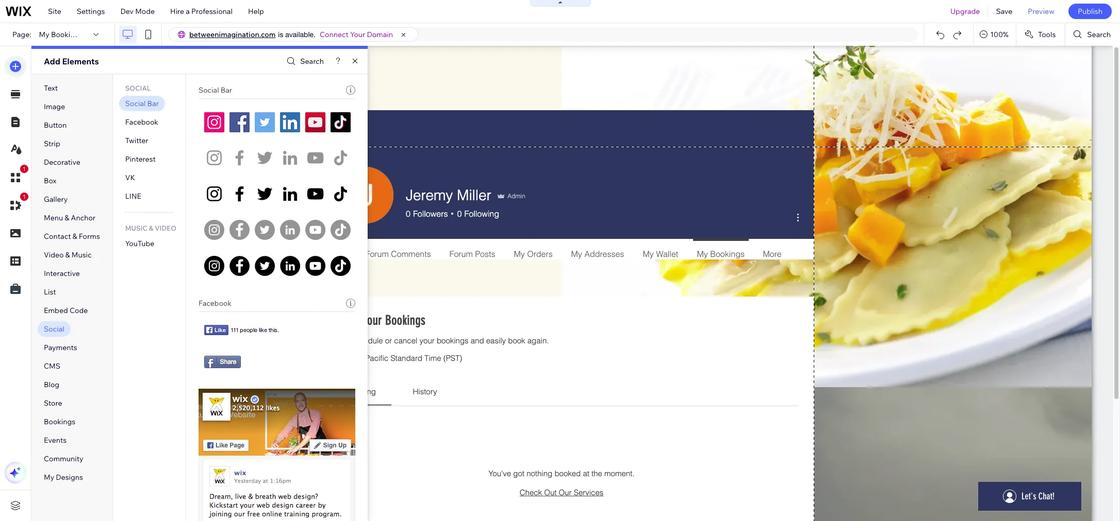 Task type: locate. For each thing, give the bounding box(es) containing it.
0 horizontal spatial social bar
[[125, 99, 159, 108]]

1 horizontal spatial music
[[125, 224, 147, 233]]

0 vertical spatial my
[[39, 30, 49, 39]]

menu
[[44, 214, 63, 223]]

music up youtube
[[125, 224, 147, 233]]

bar
[[221, 86, 232, 95], [147, 99, 159, 108]]

0 horizontal spatial facebook
[[125, 118, 158, 127]]

social bar
[[199, 86, 232, 95], [125, 99, 159, 108]]

0 vertical spatial 1 button
[[5, 165, 28, 189]]

bookings
[[51, 30, 83, 39], [44, 418, 75, 427]]

1 vertical spatial social bar
[[125, 99, 159, 108]]

1 vertical spatial my
[[44, 473, 54, 483]]

0 horizontal spatial music
[[72, 251, 92, 260]]

blog
[[44, 381, 59, 390]]

1 for 2nd 1 button from the top
[[23, 194, 26, 200]]

site
[[48, 7, 61, 16]]

search down the publish button
[[1087, 30, 1111, 39]]

save button
[[988, 0, 1020, 23]]

1 vertical spatial search
[[300, 57, 324, 66]]

my
[[39, 30, 49, 39], [44, 473, 54, 483]]

1 vertical spatial facebook
[[199, 299, 232, 308]]

1 horizontal spatial facebook
[[199, 299, 232, 308]]

1 button left the menu
[[5, 193, 28, 217]]

0 vertical spatial social bar
[[199, 86, 232, 95]]

1 for 1st 1 button from the top of the page
[[23, 166, 26, 172]]

bookings down site
[[51, 30, 83, 39]]

& down contact & forms
[[65, 251, 70, 260]]

&
[[65, 214, 69, 223], [149, 224, 153, 233], [73, 232, 77, 241], [65, 251, 70, 260]]

domain
[[367, 30, 393, 39]]

1 left decorative
[[23, 166, 26, 172]]

forms
[[79, 232, 100, 241]]

100% button
[[974, 23, 1016, 46]]

& left forms
[[73, 232, 77, 241]]

2 1 from the top
[[23, 194, 26, 200]]

1 vertical spatial 1 button
[[5, 193, 28, 217]]

2 1 button from the top
[[5, 193, 28, 217]]

1 button
[[5, 165, 28, 189], [5, 193, 28, 217]]

cms
[[44, 362, 60, 371]]

1 horizontal spatial bar
[[221, 86, 232, 95]]

my left designs
[[44, 473, 54, 483]]

0 horizontal spatial bar
[[147, 99, 159, 108]]

social
[[125, 84, 151, 92], [199, 86, 219, 95], [125, 99, 146, 108], [44, 325, 64, 334]]

1
[[23, 166, 26, 172], [23, 194, 26, 200]]

1 left gallery
[[23, 194, 26, 200]]

contact
[[44, 232, 71, 241]]

text
[[44, 84, 58, 93]]

search button
[[1066, 23, 1120, 46], [284, 54, 324, 69]]

search button down available.
[[284, 54, 324, 69]]

1 vertical spatial bookings
[[44, 418, 75, 427]]

1 button left box
[[5, 165, 28, 189]]

music & video
[[125, 224, 176, 233]]

decorative
[[44, 158, 80, 167]]

your
[[350, 30, 365, 39]]

pinterest
[[125, 155, 156, 164]]

search down available.
[[300, 57, 324, 66]]

0 vertical spatial video
[[155, 224, 176, 233]]

bookings up events on the left of the page
[[44, 418, 75, 427]]

1 horizontal spatial social bar
[[199, 86, 232, 95]]

& right the menu
[[65, 214, 69, 223]]

search
[[1087, 30, 1111, 39], [300, 57, 324, 66]]

my designs
[[44, 473, 83, 483]]

image
[[44, 102, 65, 111]]

100%
[[990, 30, 1009, 39]]

community
[[44, 455, 83, 464]]

button
[[44, 121, 67, 130]]

0 horizontal spatial search
[[300, 57, 324, 66]]

connect
[[320, 30, 349, 39]]

& for video
[[65, 251, 70, 260]]

video
[[155, 224, 176, 233], [44, 251, 64, 260]]

add elements
[[44, 56, 99, 67]]

0 vertical spatial 1
[[23, 166, 26, 172]]

code
[[70, 306, 88, 316]]

facebook
[[125, 118, 158, 127], [199, 299, 232, 308]]

1 vertical spatial 1
[[23, 194, 26, 200]]

1 vertical spatial search button
[[284, 54, 324, 69]]

payments
[[44, 343, 77, 353]]

search button down publish
[[1066, 23, 1120, 46]]

embed code
[[44, 306, 88, 316]]

my bookings
[[39, 30, 83, 39]]

my down site
[[39, 30, 49, 39]]

contact & forms
[[44, 232, 100, 241]]

music down forms
[[72, 251, 92, 260]]

& up youtube
[[149, 224, 153, 233]]

0 vertical spatial search button
[[1066, 23, 1120, 46]]

is available. connect your domain
[[278, 30, 393, 39]]

menu & anchor
[[44, 214, 95, 223]]

0 vertical spatial search
[[1087, 30, 1111, 39]]

is
[[278, 30, 283, 39]]

0 horizontal spatial video
[[44, 251, 64, 260]]

1 horizontal spatial video
[[155, 224, 176, 233]]

available.
[[285, 30, 316, 39]]

& for contact
[[73, 232, 77, 241]]

1 1 from the top
[[23, 166, 26, 172]]

0 vertical spatial bar
[[221, 86, 232, 95]]

music
[[125, 224, 147, 233], [72, 251, 92, 260]]

youtube
[[125, 239, 154, 249]]



Task type: describe. For each thing, give the bounding box(es) containing it.
& for menu
[[65, 214, 69, 223]]

twitter
[[125, 136, 148, 145]]

preview
[[1028, 7, 1055, 16]]

anchor
[[71, 214, 95, 223]]

settings
[[77, 7, 105, 16]]

upgrade
[[950, 7, 980, 16]]

1 1 button from the top
[[5, 165, 28, 189]]

mode
[[135, 7, 155, 16]]

help
[[248, 7, 264, 16]]

publish
[[1078, 7, 1103, 16]]

tools
[[1038, 30, 1056, 39]]

add
[[44, 56, 60, 67]]

hire
[[170, 7, 184, 16]]

elements
[[62, 56, 99, 67]]

0 vertical spatial facebook
[[125, 118, 158, 127]]

0 vertical spatial music
[[125, 224, 147, 233]]

0 vertical spatial bookings
[[51, 30, 83, 39]]

tools button
[[1016, 23, 1065, 46]]

gallery
[[44, 195, 68, 204]]

1 vertical spatial video
[[44, 251, 64, 260]]

interactive
[[44, 269, 80, 278]]

video & music
[[44, 251, 92, 260]]

0 horizontal spatial search button
[[284, 54, 324, 69]]

events
[[44, 436, 67, 446]]

hire a professional
[[170, 7, 233, 16]]

dev mode
[[120, 7, 155, 16]]

preview button
[[1020, 0, 1062, 23]]

box
[[44, 176, 56, 186]]

store
[[44, 399, 62, 408]]

1 vertical spatial bar
[[147, 99, 159, 108]]

a
[[186, 7, 190, 16]]

dev
[[120, 7, 134, 16]]

embed
[[44, 306, 68, 316]]

list
[[44, 288, 56, 297]]

designs
[[56, 473, 83, 483]]

vk
[[125, 173, 135, 183]]

1 horizontal spatial search button
[[1066, 23, 1120, 46]]

1 horizontal spatial search
[[1087, 30, 1111, 39]]

1 vertical spatial music
[[72, 251, 92, 260]]

my for my designs
[[44, 473, 54, 483]]

line
[[125, 192, 141, 201]]

betweenimagination.com
[[189, 30, 276, 39]]

professional
[[191, 7, 233, 16]]

strip
[[44, 139, 60, 149]]

save
[[996, 7, 1013, 16]]

& for music
[[149, 224, 153, 233]]

my for my bookings
[[39, 30, 49, 39]]

publish button
[[1069, 4, 1112, 19]]



Task type: vqa. For each thing, say whether or not it's contained in the screenshot.
1st home Link from the bottom About link
no



